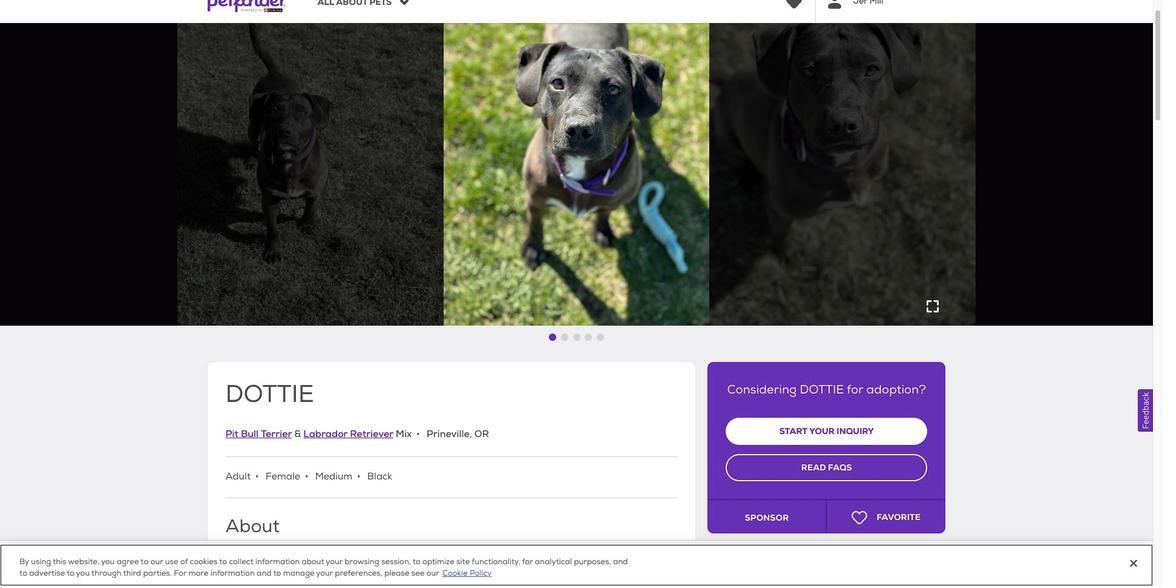 Task type: describe. For each thing, give the bounding box(es) containing it.
pet type element
[[226, 427, 489, 442]]

dottie, an adoptable pit bull terrier & labrador retriever mix in prineville, or_image-1 image
[[444, 23, 710, 326]]

pet physical characteristics element
[[226, 470, 678, 485]]

dottie, an adoptable pit bull terrier & labrador retriever mix in prineville, or_image-3 image
[[977, 23, 1163, 326]]

dottie, an adoptable pit bull terrier & labrador retriever mix in prineville, or_image-5 image
[[177, 23, 444, 326]]

advertisement element
[[736, 552, 918, 586]]

dottie image
[[207, 550, 235, 577]]



Task type: locate. For each thing, give the bounding box(es) containing it.
petfinder home image
[[207, 0, 287, 23]]

privacy alert dialog
[[0, 544, 1154, 586]]

main content
[[0, 23, 1163, 586]]

dottie, an adoptable pit bull terrier & labrador retriever mix in prineville, or_image-2 image
[[710, 23, 976, 326]]



Task type: vqa. For each thing, say whether or not it's contained in the screenshot.
DOTTIE, an adoptable Pit Bull Terrier & Labrador Retriever Mix in Prineville, OR_image-5
yes



